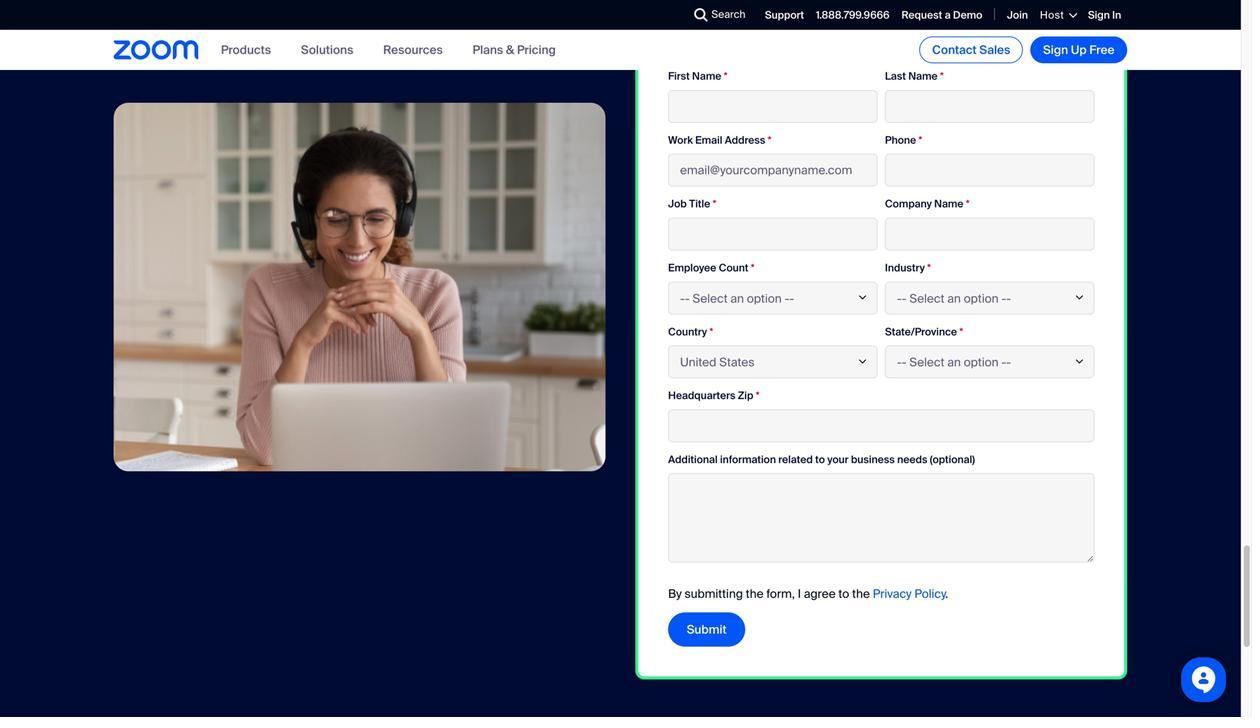 Task type: describe. For each thing, give the bounding box(es) containing it.
* right address
[[768, 133, 772, 147]]

* right "zip"
[[756, 389, 760, 403]]

company name *
[[885, 197, 970, 211]]

the for out
[[162, 37, 184, 56]]

it
[[562, 37, 570, 56]]

submit
[[687, 622, 727, 638]]

* right title
[[713, 197, 717, 211]]

address
[[725, 133, 766, 147]]

our
[[378, 37, 401, 56]]

support link
[[765, 8, 804, 22]]

job
[[668, 197, 687, 211]]

privacy
[[873, 587, 912, 603]]

experts
[[448, 37, 500, 56]]

contact sales
[[932, 42, 1011, 58]]

join link
[[1007, 8, 1028, 22]]

name for company
[[935, 197, 964, 211]]

last
[[885, 69, 906, 83]]

policy
[[915, 587, 945, 603]]

&
[[506, 42, 514, 58]]

connect
[[240, 37, 296, 56]]

* down contact
[[940, 69, 944, 83]]

1 horizontal spatial to
[[816, 453, 825, 467]]

free
[[1090, 42, 1115, 58]]

plans & pricing link
[[473, 42, 556, 58]]

support
[[765, 8, 804, 22]]

products button
[[221, 42, 271, 58]]

sign for sign up free
[[1043, 42, 1069, 58]]

form
[[188, 37, 219, 56]]

1.888.799.9666
[[816, 8, 890, 22]]

form,
[[767, 587, 795, 603]]

zip
[[738, 389, 754, 403]]

solutions
[[301, 42, 353, 58]]

information
[[1039, 2, 1094, 15]]

zoom
[[404, 37, 445, 56]]

contact
[[932, 42, 977, 58]]

demo
[[953, 8, 983, 22]]

search
[[712, 7, 746, 21]]

sign up free link
[[1031, 37, 1128, 63]]

headquarters zip *
[[668, 389, 760, 403]]

join
[[1007, 8, 1028, 22]]

submitting
[[685, 587, 743, 603]]

* right company
[[966, 197, 970, 211]]

sales
[[980, 42, 1011, 58]]

fill out the form to connect with one of our zoom experts and see it in action.
[[114, 37, 586, 74]]

a
[[945, 8, 951, 22]]

enter
[[738, 0, 791, 20]]

one
[[331, 37, 357, 56]]

the for submitting
[[746, 587, 764, 603]]

information inside please enter your information
[[668, 17, 784, 42]]

email@yourcompanyname.com text field
[[668, 154, 878, 187]]

pricing
[[517, 42, 556, 58]]

state/province
[[885, 325, 957, 339]]

sign in link
[[1088, 8, 1122, 22]]

name for last
[[909, 69, 938, 83]]

plans & pricing
[[473, 42, 556, 58]]

sign up free
[[1043, 42, 1115, 58]]

job title *
[[668, 197, 717, 211]]

request a demo
[[902, 8, 983, 22]]



Task type: locate. For each thing, give the bounding box(es) containing it.
and
[[504, 37, 530, 56]]

1 vertical spatial your
[[828, 453, 849, 467]]

plans
[[473, 42, 503, 58]]

0 vertical spatial sign
[[1088, 8, 1110, 22]]

phone
[[885, 133, 916, 147]]

host
[[1040, 8, 1064, 22]]

*
[[724, 69, 728, 83], [940, 69, 944, 83], [768, 133, 772, 147], [919, 133, 923, 147], [713, 197, 717, 211], [966, 197, 970, 211], [751, 261, 755, 275], [928, 261, 931, 275], [710, 325, 713, 339], [960, 325, 964, 339], [756, 389, 760, 403]]

please enter your information
[[668, 0, 841, 42]]

information
[[668, 17, 784, 42], [720, 453, 776, 467]]

request
[[902, 8, 943, 22]]

business
[[851, 453, 895, 467]]

your left business
[[828, 453, 849, 467]]

in
[[1113, 8, 1122, 22]]

Additional information related to your business needs (optional) text field
[[668, 474, 1095, 563]]

required information
[[990, 2, 1094, 15]]

name right 'first'
[[692, 69, 722, 83]]

(optional)
[[930, 453, 975, 467]]

None text field
[[885, 90, 1095, 123], [885, 154, 1095, 187], [668, 218, 878, 251], [885, 218, 1095, 251], [668, 410, 1095, 443], [885, 90, 1095, 123], [885, 154, 1095, 187], [668, 218, 878, 251], [885, 218, 1095, 251], [668, 410, 1095, 443]]

i
[[798, 587, 801, 603]]

up
[[1071, 42, 1087, 58]]

name for first
[[692, 69, 722, 83]]

0 vertical spatial your
[[796, 0, 841, 20]]

country *
[[668, 325, 713, 339]]

industry *
[[885, 261, 931, 275]]

submit button
[[668, 613, 745, 647]]

search image
[[695, 8, 708, 22]]

resources
[[383, 42, 443, 58]]

sign
[[1088, 8, 1110, 22], [1043, 42, 1069, 58]]

to inside fill out the form to connect with one of our zoom experts and see it in action.
[[223, 37, 237, 56]]

* right state/province
[[960, 325, 964, 339]]

the right out
[[162, 37, 184, 56]]

company
[[885, 197, 932, 211]]

work email address *
[[668, 133, 772, 147]]

additional
[[668, 453, 718, 467]]

state/province *
[[885, 325, 964, 339]]

additional information related to your business needs (optional)
[[668, 453, 975, 467]]

request a demo link
[[902, 8, 983, 22]]

the left privacy
[[852, 587, 870, 603]]

resources button
[[383, 42, 443, 58]]

customer service agent image
[[114, 103, 606, 472]]

email
[[696, 133, 723, 147]]

2 horizontal spatial the
[[852, 587, 870, 603]]

needs
[[897, 453, 928, 467]]

action.
[[114, 55, 160, 74]]

contact sales link
[[920, 37, 1023, 63]]

please enter your information element
[[636, 0, 1128, 680]]

last name *
[[885, 69, 944, 83]]

to right related
[[816, 453, 825, 467]]

of
[[361, 37, 374, 56]]

1 vertical spatial information
[[720, 453, 776, 467]]

sign inside 'link'
[[1043, 42, 1069, 58]]

required
[[993, 2, 1036, 15]]

products
[[221, 42, 271, 58]]

* right 'first'
[[724, 69, 728, 83]]

sign for sign in
[[1088, 8, 1110, 22]]

headquarters
[[668, 389, 736, 403]]

1 vertical spatial sign
[[1043, 42, 1069, 58]]

to right form
[[223, 37, 237, 56]]

0 vertical spatial to
[[223, 37, 237, 56]]

your right enter
[[796, 0, 841, 20]]

by
[[668, 587, 682, 603]]

* right "count"
[[751, 261, 755, 275]]

agree
[[804, 587, 836, 603]]

0 horizontal spatial to
[[223, 37, 237, 56]]

the
[[162, 37, 184, 56], [746, 587, 764, 603], [852, 587, 870, 603]]

first
[[668, 69, 690, 83]]

1 vertical spatial to
[[816, 453, 825, 467]]

0 vertical spatial information
[[668, 17, 784, 42]]

* right phone
[[919, 133, 923, 147]]

the inside fill out the form to connect with one of our zoom experts and see it in action.
[[162, 37, 184, 56]]

first name *
[[668, 69, 728, 83]]

None text field
[[668, 90, 878, 123]]

fill
[[114, 37, 133, 56]]

count
[[719, 261, 749, 275]]

2 vertical spatial to
[[839, 587, 850, 603]]

search image
[[695, 8, 708, 22]]

sign in
[[1088, 8, 1122, 22]]

1 horizontal spatial sign
[[1088, 8, 1110, 22]]

please
[[668, 0, 734, 20]]

your
[[796, 0, 841, 20], [828, 453, 849, 467]]

with
[[300, 37, 328, 56]]

sign left the 'up'
[[1043, 42, 1069, 58]]

work
[[668, 133, 693, 147]]

zoom logo image
[[114, 40, 199, 59]]

2 horizontal spatial to
[[839, 587, 850, 603]]

industry
[[885, 261, 925, 275]]

0 horizontal spatial sign
[[1043, 42, 1069, 58]]

see
[[533, 37, 558, 56]]

employee count *
[[668, 261, 755, 275]]

the left form,
[[746, 587, 764, 603]]

name right last
[[909, 69, 938, 83]]

out
[[136, 37, 158, 56]]

title
[[689, 197, 710, 211]]

solutions button
[[301, 42, 353, 58]]

by submitting the form, i agree to the privacy policy .
[[668, 587, 948, 603]]

* right 'industry'
[[928, 261, 931, 275]]

sign left in
[[1088, 8, 1110, 22]]

related
[[779, 453, 813, 467]]

name right company
[[935, 197, 964, 211]]

to right agree
[[839, 587, 850, 603]]

to
[[223, 37, 237, 56], [816, 453, 825, 467], [839, 587, 850, 603]]

name
[[692, 69, 722, 83], [909, 69, 938, 83], [935, 197, 964, 211]]

country
[[668, 325, 707, 339]]

in
[[574, 37, 586, 56]]

phone *
[[885, 133, 923, 147]]

employee
[[668, 261, 717, 275]]

.
[[945, 587, 948, 603]]

* right country
[[710, 325, 713, 339]]

0 horizontal spatial the
[[162, 37, 184, 56]]

host button
[[1040, 8, 1076, 22]]

1.888.799.9666 link
[[816, 8, 890, 22]]

1 horizontal spatial the
[[746, 587, 764, 603]]

privacy policy link
[[873, 587, 945, 603]]

your inside please enter your information
[[796, 0, 841, 20]]



Task type: vqa. For each thing, say whether or not it's contained in the screenshot.
event inside the Explore what it takes to host a hybrid event or learn how to be a better presenter. Use these guides and resources to up your virtual and hybrid events game.
no



